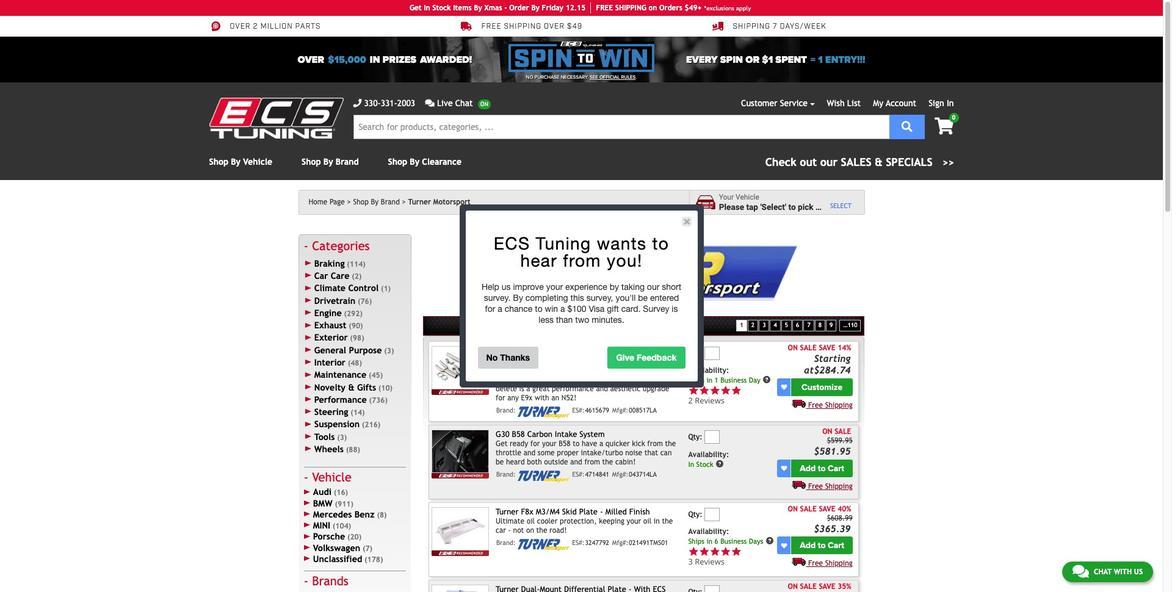 Task type: describe. For each thing, give the bounding box(es) containing it.
0 vertical spatial 7
[[773, 22, 778, 31]]

select
[[831, 202, 852, 209]]

on sale save 40% $608.99 $365.39
[[788, 505, 853, 534]]

shop by vehicle
[[209, 157, 272, 167]]

by left clearance at the left of the page
[[410, 157, 420, 167]]

1 horizontal spatial -
[[509, 527, 511, 535]]

add to wish list image for $365.39
[[781, 543, 788, 549]]

your inside the e9x n52 turner motorsport muffler and resonator delete add an aggressive exhaust note to your 325, 328, or 330's exhaust system. the turner muffler/resonator delete is a great performance and aesthetic upgrade for any e9x with an n52!
[[610, 366, 625, 375]]

0 horizontal spatial b58
[[512, 430, 525, 439]]

your inside help us improve your experience by taking our short survey. by completing this survey, you'll be entered for a chance to win a $100 visa gift card. survey is less than two minutes.
[[546, 282, 563, 292]]

categories braking (114) car care (2) climate control (1) drivetrain (76) engine (292) exhaust (90) exterior (98) general purpose (3) interior (48) maintenance (45) novelty & gifts (10) performance (736) steering (14) suspension (216) tools (3) wheels (88)
[[312, 239, 394, 454]]

mfg#: for 3 reviews
[[612, 539, 629, 547]]

carbon
[[527, 430, 553, 439]]

specials
[[886, 156, 933, 169]]

brand for shop by vehicle
[[336, 157, 359, 167]]

5
[[785, 322, 789, 329]]

2 oil from the left
[[644, 517, 652, 526]]

ships for 3
[[689, 537, 705, 546]]

great
[[533, 385, 550, 393]]

a down survey.
[[498, 304, 503, 314]]

aggressive
[[521, 366, 554, 375]]

0 vertical spatial or
[[746, 53, 760, 66]]

(736)
[[369, 396, 388, 405]]

sales
[[841, 156, 872, 169]]

(911)
[[335, 500, 354, 509]]

(8)
[[377, 511, 387, 520]]

get in stock items by xmas - order by friday 12.15
[[410, 4, 586, 12]]

shopping cart image
[[935, 118, 954, 135]]

wheels
[[314, 444, 344, 454]]

in inside turner f8x m3/m4 skid plate - milled finish ultimate oil cooler protection, keeping your oil in the car - not on the road!
[[654, 517, 660, 526]]

minutes.
[[592, 315, 625, 325]]

no thanks link
[[478, 347, 539, 369]]

2 brand: from the top
[[497, 471, 516, 478]]

drivetrain
[[314, 295, 356, 306]]

million
[[261, 22, 293, 31]]

with inside the e9x n52 turner motorsport muffler and resonator delete add an aggressive exhaust note to your 325, 328, or 330's exhaust system. the turner muffler/resonator delete is a great performance and aesthetic upgrade for any e9x with an n52!
[[535, 394, 549, 402]]

shop by vehicle link
[[209, 157, 272, 167]]

turner up aggressive
[[527, 346, 550, 355]]

2003
[[398, 98, 415, 108]]

3 reviews
[[689, 556, 725, 567]]

for inside the e9x n52 turner motorsport muffler and resonator delete add an aggressive exhaust note to your 325, 328, or 330's exhaust system. the turner muffler/resonator delete is a great performance and aesthetic upgrade for any e9x with an n52!
[[496, 394, 505, 402]]

wish list
[[827, 98, 861, 108]]

stock for availability:
[[697, 460, 714, 469]]

(16)
[[334, 489, 348, 497]]

and for get
[[571, 458, 583, 467]]

9
[[830, 322, 833, 329]]

see
[[590, 75, 598, 80]]

benz
[[355, 509, 375, 520]]

brand: for 2 reviews
[[497, 407, 516, 414]]

in for ships in 6 business days
[[707, 537, 713, 546]]

parts
[[295, 22, 321, 31]]

es#: for 2 reviews
[[572, 407, 585, 414]]

in for ships in 1 business day
[[707, 376, 713, 385]]

9 link
[[826, 320, 837, 332]]

shop by clearance
[[388, 157, 462, 167]]

protection,
[[560, 517, 597, 526]]

2 ecs tuning recommends this product. image from the top
[[432, 473, 489, 479]]

shop by brand link for shop by vehicle
[[302, 157, 359, 167]]

…110 link
[[840, 320, 861, 332]]

1 horizontal spatial 6
[[796, 322, 800, 329]]

2 free shipping image from the top
[[792, 480, 806, 489]]

=
[[811, 53, 816, 66]]

0 vertical spatial e9x
[[496, 346, 508, 355]]

ecs tuning wants to hear from you!
[[494, 233, 670, 271]]

tuning
[[536, 233, 592, 253]]

add for $581.95
[[800, 463, 816, 474]]

unclassified
[[313, 554, 362, 564]]

muffler/resonator
[[606, 375, 666, 384]]

0 vertical spatial exhaust
[[557, 366, 582, 375]]

the
[[569, 375, 581, 384]]

1 oil from the left
[[527, 517, 535, 526]]

customer service button
[[742, 97, 815, 110]]

shipping up "40%"
[[826, 482, 853, 491]]

es#: 4714841 mfg#: 043714la
[[572, 471, 657, 478]]

save for on sale save 14%
[[819, 344, 836, 352]]

to down '$365.39' on the bottom right of the page
[[818, 541, 826, 551]]

to inside the e9x n52 turner motorsport muffler and resonator delete add an aggressive exhaust note to your 325, 328, or 330's exhaust system. the turner muffler/resonator delete is a great performance and aesthetic upgrade for any e9x with an n52!
[[601, 366, 608, 375]]

(178)
[[365, 556, 383, 564]]

apply
[[736, 5, 751, 11]]

our
[[647, 282, 660, 292]]

over 2 million parts link
[[209, 21, 321, 32]]

chance
[[505, 304, 533, 314]]

audi
[[313, 487, 332, 497]]

business for 3 reviews
[[721, 537, 747, 546]]

chat inside chat with us link
[[1094, 568, 1112, 577]]

wish
[[827, 98, 845, 108]]

es#: for 3 reviews
[[572, 539, 585, 547]]

2 horizontal spatial 1
[[818, 53, 823, 66]]

es#4714841 - 043714la - g30 b58 carbon intake system - get ready for your b58 to have a quicker kick from the throttle and some proper intake/turbo noise that can be heard both outside and from the cabin! - turner motorsport - bmw image
[[432, 430, 489, 473]]

two
[[575, 315, 590, 325]]

on for 14%
[[788, 344, 798, 352]]

sign in link
[[929, 98, 954, 108]]

customer
[[742, 98, 778, 108]]

be inside g30 b58 carbon intake system get ready for your b58 to have a quicker kick from the throttle and some proper intake/turbo noise that can be heard both outside and from the cabin!
[[496, 458, 504, 467]]

gifts
[[357, 382, 376, 392]]

0 vertical spatial on
[[649, 4, 657, 12]]

you!
[[607, 250, 643, 271]]

in for get
[[424, 4, 430, 12]]

2 2 reviews link from the top
[[689, 395, 742, 406]]

2 vertical spatial from
[[585, 458, 600, 467]]

shipping down apply
[[733, 22, 771, 31]]

mercedes
[[313, 509, 352, 520]]

availability: in stock
[[689, 450, 729, 469]]

milled
[[606, 508, 627, 517]]

1 vertical spatial from
[[648, 440, 663, 449]]

spin
[[721, 53, 743, 66]]

2 horizontal spatial -
[[600, 508, 603, 517]]

3247792
[[585, 539, 610, 547]]

(76)
[[358, 297, 372, 306]]

1 horizontal spatial an
[[552, 394, 560, 402]]

vehicle audi (16) bmw (911) mercedes benz (8) mini (104) porsche (20) volkswagen (7) unclassified (178)
[[312, 470, 387, 564]]

es#3247792 - 021491tms01 - turner f8x m3/m4 skid plate - milled finish - ultimate oil cooler protection, keeping your oil in the car - not on the road! - turner motorsport - bmw image
[[432, 508, 489, 551]]

free shipping image
[[792, 558, 806, 566]]

1 vertical spatial with
[[1114, 568, 1132, 577]]

over for over $15,000 in prizes
[[298, 53, 324, 66]]

1 vertical spatial e9x
[[521, 394, 533, 402]]

2 for 2 reviews
[[689, 395, 693, 406]]

get inside g30 b58 carbon intake system get ready for your b58 to have a quicker kick from the throttle and some proper intake/turbo noise that can be heard both outside and from the cabin!
[[496, 440, 508, 449]]

us
[[502, 282, 511, 292]]

2 es#: from the top
[[572, 471, 585, 478]]

$608.99
[[827, 514, 853, 523]]

qty: for 3
[[689, 511, 703, 519]]

home page link
[[309, 198, 351, 206]]

0 horizontal spatial get
[[410, 4, 422, 12]]

shop for shop by vehicle link
[[209, 157, 228, 167]]

any
[[508, 394, 519, 402]]

ecs tuning 'spin to win' contest logo image
[[509, 42, 654, 72]]

outside
[[544, 458, 568, 467]]

0 horizontal spatial exhaust
[[514, 375, 539, 384]]

2 availability: from the top
[[689, 450, 729, 459]]

a inside the e9x n52 turner motorsport muffler and resonator delete add an aggressive exhaust note to your 325, 328, or 330's exhaust system. the turner muffler/resonator delete is a great performance and aesthetic upgrade for any e9x with an n52!
[[527, 385, 530, 393]]

(7)
[[363, 545, 373, 553]]

043714la
[[629, 471, 657, 478]]

by right order
[[532, 4, 540, 12]]

be inside help us improve your experience by taking our short survey. by completing this survey, you'll be entered for a chance to win a $100 visa gift card. survey is less than two minutes.
[[638, 293, 648, 303]]

and for and
[[596, 385, 608, 393]]

delete
[[496, 385, 517, 393]]

021491tms01
[[629, 539, 668, 547]]

2 for 2 link
[[752, 322, 755, 329]]

over
[[544, 22, 565, 31]]

survey
[[643, 304, 670, 314]]

availability: ships in 1 business day
[[689, 367, 761, 385]]

1 vertical spatial 1
[[740, 322, 744, 329]]

add to wish list image for $581.95
[[781, 465, 788, 472]]

1 vertical spatial and
[[524, 449, 536, 458]]

for inside g30 b58 carbon intake system get ready for your b58 to have a quicker kick from the throttle and some proper intake/turbo noise that can be heard both outside and from the cabin!
[[531, 440, 540, 449]]

your vehicle please tap 'select' to pick a vehicle
[[719, 193, 849, 212]]

ecs tuning image
[[209, 98, 344, 139]]

cart for $581.95
[[828, 463, 845, 474]]

question sign image for ships in 6 business days
[[766, 537, 775, 546]]

by inside help us improve your experience by taking our short survey. by completing this survey, you'll be entered for a chance to win a $100 visa gift card. survey is less than two minutes.
[[513, 293, 523, 303]]

heard
[[506, 458, 525, 467]]

.
[[636, 75, 637, 80]]

qty: for 2
[[689, 349, 703, 358]]

0 vertical spatial (3)
[[384, 347, 394, 355]]

from inside ecs tuning wants to hear from you!
[[563, 250, 602, 271]]

2 mfg#: from the top
[[612, 471, 629, 478]]

turner f8x m3/m4 skid plate - milled finish ultimate oil cooler protection, keeping your oil in the car - not on the road!
[[496, 508, 673, 535]]

1 horizontal spatial b58
[[559, 440, 571, 449]]

live
[[437, 98, 453, 108]]

sign
[[929, 98, 945, 108]]

mfg#: for 2 reviews
[[612, 407, 629, 414]]

necessary.
[[561, 75, 589, 80]]

turner down "note"
[[583, 375, 604, 384]]

a up than on the left bottom
[[561, 304, 565, 314]]

vehicle inside vehicle audi (16) bmw (911) mercedes benz (8) mini (104) porsche (20) volkswagen (7) unclassified (178)
[[312, 470, 352, 485]]

no purchase necessary. see official rules .
[[526, 75, 637, 80]]

starting
[[815, 353, 851, 364]]

1 add to wish list image from the top
[[781, 384, 788, 391]]

to inside your vehicle please tap 'select' to pick a vehicle
[[789, 202, 796, 212]]

on sale save 35%
[[788, 583, 852, 591]]

es#4615679 - 008517la - e9x n52 turner motorsport muffler and resonator delete - add an aggressive exhaust note to your 325, 328, or 330's exhaust system. the turner muffler/resonator delete is a great performance and aesthetic upgrade for any e9x with an n52! - turner motorsport - bmw image
[[432, 346, 489, 389]]

331-
[[381, 98, 398, 108]]

survey.
[[484, 293, 511, 303]]

orders
[[660, 4, 683, 12]]

add to cart for $581.95
[[800, 463, 845, 474]]

2 qty: from the top
[[689, 433, 703, 442]]

note
[[584, 366, 599, 375]]

the down 'intake/turbo'
[[603, 458, 613, 467]]

g30 b58 carbon intake system link
[[496, 430, 605, 439]]

1 free shipping image from the top
[[792, 399, 806, 408]]

comments image for live
[[425, 99, 435, 107]]

free shipping for 40%
[[809, 560, 853, 568]]

add to cart button for $581.95
[[792, 460, 853, 477]]

shipping down the customize link
[[826, 401, 853, 410]]

1 vertical spatial (3)
[[337, 433, 347, 442]]

7 inside 'link'
[[808, 322, 811, 329]]

0 vertical spatial 2
[[253, 22, 258, 31]]

shop for shop by clearance link
[[388, 157, 407, 167]]

your inside turner f8x m3/m4 skid plate - milled finish ultimate oil cooler protection, keeping your oil in the car - not on the road!
[[627, 517, 641, 526]]

is inside the e9x n52 turner motorsport muffler and resonator delete add an aggressive exhaust note to your 325, 328, or 330's exhaust system. the turner muffler/resonator delete is a great performance and aesthetic upgrade for any e9x with an n52!
[[519, 385, 524, 393]]

to down $581.95
[[818, 463, 826, 474]]

the up can
[[665, 440, 676, 449]]

3 for 3 reviews
[[689, 556, 693, 567]]

free for first free shipping icon from the top
[[809, 401, 823, 410]]

free shipping for $581.95
[[809, 482, 853, 491]]

star image inside 3 reviews link
[[689, 546, 699, 557]]

a inside g30 b58 carbon intake system get ready for your b58 to have a quicker kick from the throttle and some proper intake/turbo noise that can be heard both outside and from the cabin!
[[600, 440, 604, 449]]

40%
[[838, 505, 852, 514]]

business for 2 reviews
[[721, 376, 747, 385]]

6 inside 'availability: ships in 6 business days'
[[715, 537, 719, 546]]



Task type: vqa. For each thing, say whether or not it's contained in the screenshot.
2763593
no



Task type: locate. For each thing, give the bounding box(es) containing it.
0 vertical spatial with
[[535, 394, 549, 402]]

add to cart button for $365.39
[[792, 537, 853, 555]]

0 horizontal spatial 3
[[689, 556, 693, 567]]

cabin!
[[616, 458, 636, 467]]

2 vertical spatial turner motorsport - corporate logo image
[[518, 539, 570, 552]]

2 save from the top
[[819, 505, 836, 514]]

to left win
[[535, 304, 543, 314]]

account
[[886, 98, 917, 108]]

es#: left 3247792 at the bottom of the page
[[572, 539, 585, 547]]

sale for 35%
[[800, 583, 817, 591]]

motorsport inside the e9x n52 turner motorsport muffler and resonator delete add an aggressive exhaust note to your 325, 328, or 330's exhaust system. the turner muffler/resonator delete is a great performance and aesthetic upgrade for any e9x with an n52!
[[552, 346, 591, 355]]

turner motorsport - corporate logo image
[[518, 407, 570, 419], [518, 471, 570, 483], [518, 539, 570, 552]]

1 vertical spatial no
[[486, 352, 498, 363]]

a right pick
[[816, 202, 820, 212]]

1 availability: from the top
[[689, 367, 729, 375]]

1 vertical spatial be
[[496, 458, 504, 467]]

save for on sale save 35%
[[819, 583, 836, 591]]

a inside your vehicle please tap 'select' to pick a vehicle
[[816, 202, 820, 212]]

0 vertical spatial add to cart
[[800, 463, 845, 474]]

0 vertical spatial ships
[[689, 376, 705, 385]]

comments image for chat
[[1073, 564, 1090, 579]]

comments image inside chat with us link
[[1073, 564, 1090, 579]]

to right wants
[[653, 233, 670, 253]]

7 left days/week
[[773, 22, 778, 31]]

1 ships from the top
[[689, 376, 705, 385]]

for down delete in the bottom of the page
[[496, 394, 505, 402]]

shop by brand link right page
[[353, 198, 406, 206]]

on down free shipping image
[[788, 583, 798, 591]]

a
[[816, 202, 820, 212], [498, 304, 503, 314], [561, 304, 565, 314], [527, 385, 530, 393], [600, 440, 604, 449]]

0 vertical spatial comments image
[[425, 99, 435, 107]]

None text field
[[705, 431, 720, 444], [705, 586, 720, 592], [705, 431, 720, 444], [705, 586, 720, 592]]

1 vertical spatial stock
[[697, 460, 714, 469]]

get down g30
[[496, 440, 508, 449]]

1 es#: from the top
[[572, 407, 585, 414]]

mfg#:
[[612, 407, 629, 414], [612, 471, 629, 478], [612, 539, 629, 547]]

0 horizontal spatial &
[[348, 382, 355, 392]]

1 vertical spatial brand:
[[497, 471, 516, 478]]

1 vertical spatial 2
[[752, 322, 755, 329]]

your inside g30 b58 carbon intake system get ready for your b58 to have a quicker kick from the throttle and some proper intake/turbo noise that can be heard both outside and from the cabin!
[[542, 440, 557, 449]]

1 vertical spatial shop by brand
[[353, 198, 400, 206]]

on right not
[[526, 527, 534, 535]]

throttle
[[496, 449, 522, 458]]

2 reviews link
[[689, 385, 776, 406], [689, 395, 742, 406]]

wants
[[597, 233, 647, 253]]

in up 2 reviews
[[707, 376, 713, 385]]

1 horizontal spatial on
[[649, 4, 657, 12]]

chat right live
[[455, 98, 473, 108]]

1 2 reviews link from the top
[[689, 385, 776, 406]]

0
[[953, 114, 956, 121]]

0 horizontal spatial e9x
[[496, 346, 508, 355]]

friday
[[542, 4, 564, 12]]

ships inside availability: ships in 1 business day
[[689, 376, 705, 385]]

1 vertical spatial comments image
[[1073, 564, 1090, 579]]

shop for shop by brand 'link' for shop by vehicle
[[302, 157, 321, 167]]

on up "$599.95"
[[823, 428, 833, 436]]

in inside availability: in stock
[[689, 460, 694, 469]]

es#: 4615679 mfg#: 008517la
[[572, 407, 657, 414]]

brand: for 3 reviews
[[497, 539, 516, 547]]

add for 40%
[[800, 541, 816, 551]]

1 brand: from the top
[[497, 407, 516, 414]]

0 vertical spatial chat
[[455, 98, 473, 108]]

business left day
[[721, 376, 747, 385]]

0 horizontal spatial an
[[511, 366, 519, 375]]

categories
[[312, 239, 370, 253]]

to up the proper
[[573, 440, 580, 449]]

shop by brand for home page
[[353, 198, 400, 206]]

0 vertical spatial is
[[672, 304, 678, 314]]

brands
[[312, 574, 349, 588]]

1 horizontal spatial over
[[298, 53, 324, 66]]

4 link
[[770, 320, 781, 332]]

add up 330's
[[496, 366, 508, 375]]

to inside g30 b58 carbon intake system get ready for your b58 to have a quicker kick from the throttle and some proper intake/turbo noise that can be heard both outside and from the cabin!
[[573, 440, 580, 449]]

turner f8x m3/m4 skid plate - milled finish link
[[496, 508, 650, 517]]

3 save from the top
[[819, 583, 836, 591]]

1 vertical spatial an
[[552, 394, 560, 402]]

or inside the e9x n52 turner motorsport muffler and resonator delete add an aggressive exhaust note to your 325, 328, or 330's exhaust system. the turner muffler/resonator delete is a great performance and aesthetic upgrade for any e9x with an n52!
[[660, 366, 667, 375]]

performance
[[314, 394, 367, 405]]

3 mfg#: from the top
[[612, 539, 629, 547]]

entry!!!
[[826, 53, 866, 66]]

improve
[[513, 282, 544, 292]]

reviews for 3 reviews
[[695, 556, 725, 567]]

an down the delete
[[511, 366, 519, 375]]

add to cart down '$365.39' on the bottom right of the page
[[800, 541, 845, 551]]

(292)
[[344, 310, 363, 318]]

your
[[546, 282, 563, 292], [610, 366, 625, 375], [542, 440, 557, 449], [627, 517, 641, 526]]

1 horizontal spatial oil
[[644, 517, 652, 526]]

qty: up availability: in stock
[[689, 433, 703, 442]]

ready
[[510, 440, 528, 449]]

plate
[[579, 508, 598, 517]]

1 vertical spatial 7
[[808, 322, 811, 329]]

sale for 40%
[[800, 505, 817, 514]]

on for 40%
[[788, 505, 798, 514]]

add to cart for $365.39
[[800, 541, 845, 551]]

2 add to wish list image from the top
[[781, 465, 788, 472]]

on for 35%
[[788, 583, 798, 591]]

4
[[774, 322, 777, 329]]

turner motorsport - corporate logo image for 3 reviews
[[518, 539, 570, 552]]

ships up 2 reviews
[[689, 376, 705, 385]]

bmw
[[313, 498, 333, 509]]

None text field
[[705, 347, 720, 360], [705, 508, 720, 522], [705, 347, 720, 360], [705, 508, 720, 522]]

& inside the categories braking (114) car care (2) climate control (1) drivetrain (76) engine (292) exhaust (90) exterior (98) general purpose (3) interior (48) maintenance (45) novelty & gifts (10) performance (736) steering (14) suspension (216) tools (3) wheels (88)
[[348, 382, 355, 392]]

mini
[[313, 520, 331, 531]]

*exclusions apply link
[[705, 3, 751, 13]]

1 turner motorsport - corporate logo image from the top
[[518, 407, 570, 419]]

0 horizontal spatial is
[[519, 385, 524, 393]]

for down carbon
[[531, 440, 540, 449]]

over
[[230, 22, 251, 31], [298, 53, 324, 66]]

shipping 7 days/week
[[733, 22, 827, 31]]

3 brand: from the top
[[497, 539, 516, 547]]

ships for 2
[[689, 376, 705, 385]]

0 horizontal spatial motorsport
[[433, 198, 471, 206]]

1 qty: from the top
[[689, 349, 703, 358]]

2 3 reviews link from the top
[[689, 556, 742, 567]]

reviews down 'availability: ships in 6 business days'
[[695, 556, 725, 567]]

3 add to wish list image from the top
[[781, 543, 788, 549]]

vehicle
[[823, 202, 849, 212]]

to
[[789, 202, 796, 212], [653, 233, 670, 253], [535, 304, 543, 314], [601, 366, 608, 375], [573, 440, 580, 449], [818, 463, 826, 474], [818, 541, 826, 551]]

ships inside 'availability: ships in 6 business days'
[[689, 537, 705, 546]]

1 business from the top
[[721, 376, 747, 385]]

shop by brand up home page link
[[302, 157, 359, 167]]

availability: for 3
[[689, 528, 729, 537]]

shop
[[209, 157, 228, 167], [302, 157, 321, 167], [388, 157, 407, 167], [353, 198, 369, 206]]

0 horizontal spatial on
[[526, 527, 534, 535]]

1 vertical spatial question sign image
[[766, 537, 775, 546]]

3 es#: from the top
[[572, 539, 585, 547]]

1 vertical spatial ships
[[689, 537, 705, 546]]

1 vertical spatial save
[[819, 505, 836, 514]]

add to cart down $581.95
[[800, 463, 845, 474]]

with
[[535, 394, 549, 402], [1114, 568, 1132, 577]]

on for $581.95
[[823, 428, 833, 436]]

0 vertical spatial business
[[721, 376, 747, 385]]

- right plate
[[600, 508, 603, 517]]

$599.95
[[827, 437, 853, 445]]

1 horizontal spatial no
[[526, 75, 534, 80]]

(3) down suspension
[[337, 433, 347, 442]]

ecs tuning recommends this product. image for 2
[[432, 389, 489, 395]]

1 inside availability: ships in 1 business day
[[715, 376, 719, 385]]

& left "gifts"
[[348, 382, 355, 392]]

2 vertical spatial mfg#:
[[612, 539, 629, 547]]

reviews inside 3 reviews link
[[695, 556, 725, 567]]

3 for 3
[[763, 322, 766, 329]]

1 vertical spatial get
[[496, 440, 508, 449]]

add to cart button down $581.95
[[792, 460, 853, 477]]

free for 1st free shipping icon from the bottom
[[809, 482, 823, 491]]

1 link
[[737, 320, 747, 332]]

phone image
[[353, 99, 362, 107]]

2 add to cart from the top
[[800, 541, 845, 551]]

ecs tuning recommends this product. image
[[432, 389, 489, 395], [432, 473, 489, 479], [432, 551, 489, 556]]

sale for $581.95
[[835, 428, 852, 436]]

and up both
[[524, 449, 536, 458]]

free down the customize link
[[809, 401, 823, 410]]

road!
[[550, 527, 567, 535]]

brand up page
[[336, 157, 359, 167]]

2 cart from the top
[[828, 541, 845, 551]]

get left items
[[410, 4, 422, 12]]

in inside 'availability: ships in 6 business days'
[[707, 537, 713, 546]]

to left pick
[[789, 202, 796, 212]]

1 save from the top
[[819, 344, 836, 352]]

free shipping image down the customize link
[[792, 399, 806, 408]]

in up 021491tms01
[[654, 517, 660, 526]]

1 vertical spatial &
[[348, 382, 355, 392]]

3 qty: from the top
[[689, 511, 703, 519]]

0 vertical spatial 1
[[818, 53, 823, 66]]

0 vertical spatial brand
[[336, 157, 359, 167]]

and
[[596, 385, 608, 393], [524, 449, 536, 458], [571, 458, 583, 467]]

(48)
[[348, 359, 362, 368]]

free shipping image
[[792, 399, 806, 408], [792, 480, 806, 489]]

0 horizontal spatial chat
[[455, 98, 473, 108]]

motorsport
[[433, 198, 471, 206], [552, 346, 591, 355]]

question sign image
[[716, 460, 725, 468], [766, 537, 775, 546]]

3 free shipping from the top
[[809, 560, 853, 568]]

(3) right purpose
[[384, 347, 394, 355]]

than
[[556, 315, 573, 325]]

by left the xmas
[[474, 4, 482, 12]]

3 turner motorsport - corporate logo image from the top
[[518, 539, 570, 552]]

add to cart button
[[792, 460, 853, 477], [792, 537, 853, 555]]

no for no thanks
[[486, 352, 498, 363]]

es#: down n52!
[[572, 407, 585, 414]]

1 vertical spatial free shipping image
[[792, 480, 806, 489]]

1 horizontal spatial question sign image
[[766, 537, 775, 546]]

to inside ecs tuning wants to hear from you!
[[653, 233, 670, 253]]

business inside availability: ships in 1 business day
[[721, 376, 747, 385]]

comments image
[[425, 99, 435, 107], [1073, 564, 1090, 579]]

cart
[[828, 463, 845, 474], [828, 541, 845, 551]]

1 vertical spatial add to wish list image
[[781, 465, 788, 472]]

2 horizontal spatial 2
[[752, 322, 755, 329]]

cart for $365.39
[[828, 541, 845, 551]]

sale for 14%
[[800, 344, 817, 352]]

volkswagen
[[313, 543, 360, 553]]

turner down the shop by clearance
[[408, 198, 431, 206]]

availability: inside availability: ships in 1 business day
[[689, 367, 729, 375]]

in for availability:
[[689, 460, 694, 469]]

on inside on sale $599.95 $581.95
[[823, 428, 833, 436]]

select link
[[831, 202, 852, 210]]

2 reviews
[[689, 395, 725, 406]]

in left prizes at the left top
[[370, 53, 380, 66]]

1 horizontal spatial 2
[[689, 395, 693, 406]]

save inside on sale save 40% $608.99 $365.39
[[819, 505, 836, 514]]

on
[[788, 344, 798, 352], [823, 428, 833, 436], [788, 505, 798, 514], [788, 583, 798, 591]]

business inside 'availability: ships in 6 business days'
[[721, 537, 747, 546]]

1 reviews from the top
[[695, 395, 725, 406]]

2 vertical spatial 1
[[715, 376, 719, 385]]

brand for home page
[[381, 198, 400, 206]]

0 horizontal spatial 2
[[253, 22, 258, 31]]

availability: for 2
[[689, 367, 729, 375]]

free shipping over $49 link
[[461, 21, 583, 32]]

brand: down any
[[497, 407, 516, 414]]

1 vertical spatial 6
[[715, 537, 719, 546]]

sale down free shipping image
[[800, 583, 817, 591]]

page
[[330, 198, 345, 206]]

free down the xmas
[[482, 22, 502, 31]]

ecs tuning recommends this product. image for 3
[[432, 551, 489, 556]]

1 vertical spatial exhaust
[[514, 375, 539, 384]]

that
[[645, 449, 658, 458]]

or left $1
[[746, 53, 760, 66]]

0 vertical spatial es#:
[[572, 407, 585, 414]]

1 mfg#: from the top
[[612, 407, 629, 414]]

feedback
[[637, 352, 677, 363]]

shop by brand for shop by vehicle
[[302, 157, 359, 167]]

2 vertical spatial add
[[800, 541, 816, 551]]

by up home page link
[[324, 157, 333, 167]]

add to cart button down '$365.39' on the bottom right of the page
[[792, 537, 853, 555]]

exhaust down aggressive
[[514, 375, 539, 384]]

shipping up the 35%
[[826, 560, 853, 568]]

on inside on sale save 40% $608.99 $365.39
[[788, 505, 798, 514]]

0 vertical spatial shop by brand link
[[302, 157, 359, 167]]

2 vertical spatial 2
[[689, 395, 693, 406]]

be down taking
[[638, 293, 648, 303]]

intake
[[555, 430, 577, 439]]

in for $15,000
[[370, 53, 380, 66]]

ecs tuning recommends this product. image left delete in the bottom of the page
[[432, 389, 489, 395]]

1 vertical spatial es#:
[[572, 471, 585, 478]]

availability:
[[689, 367, 729, 375], [689, 450, 729, 459], [689, 528, 729, 537]]

0 horizontal spatial stock
[[433, 4, 451, 12]]

turner inside turner f8x m3/m4 skid plate - milled finish ultimate oil cooler protection, keeping your oil in the car - not on the road!
[[496, 508, 519, 517]]

mfg#: down cabin!
[[612, 471, 629, 478]]

vehicle down the ecs tuning image
[[243, 157, 272, 167]]

1 add to cart button from the top
[[792, 460, 853, 477]]

vehicle inside your vehicle please tap 'select' to pick a vehicle
[[736, 193, 760, 202]]

sale inside on sale $599.95 $581.95
[[835, 428, 852, 436]]

on right ping
[[649, 4, 657, 12]]

no inside "link"
[[486, 352, 498, 363]]

over 2 million parts
[[230, 22, 321, 31]]

0 vertical spatial and
[[596, 385, 608, 393]]

(45)
[[369, 372, 383, 380]]

and down the proper
[[571, 458, 583, 467]]

2 business from the top
[[721, 537, 747, 546]]

2 vertical spatial vehicle
[[312, 470, 352, 485]]

sale inside on sale save 40% $608.99 $365.39
[[800, 505, 817, 514]]

2 vertical spatial add to wish list image
[[781, 543, 788, 549]]

0 horizontal spatial 7
[[773, 22, 778, 31]]

and inside the e9x n52 turner motorsport muffler and resonator delete add an aggressive exhaust note to your 325, 328, or 330's exhaust system. the turner muffler/resonator delete is a great performance and aesthetic upgrade for any e9x with an n52!
[[596, 385, 608, 393]]

turner up ultimate
[[496, 508, 519, 517]]

comments image inside live chat link
[[425, 99, 435, 107]]

7 link
[[804, 320, 815, 332]]

2 vertical spatial availability:
[[689, 528, 729, 537]]

2 turner motorsport - corporate logo image from the top
[[518, 471, 570, 483]]

your
[[719, 193, 734, 202]]

0 vertical spatial save
[[819, 344, 836, 352]]

Search text field
[[353, 115, 890, 139]]

from up that
[[648, 440, 663, 449]]

star image
[[710, 385, 721, 396], [721, 385, 731, 396], [731, 385, 742, 396], [689, 546, 699, 557]]

7 left 8
[[808, 322, 811, 329]]

2 vertical spatial for
[[531, 440, 540, 449]]

search image
[[902, 121, 913, 132]]

delete
[[496, 356, 519, 365]]

shop by brand right page
[[353, 198, 400, 206]]

is inside help us improve your experience by taking our short survey. by completing this survey, you'll be entered for a chance to win a $100 visa gift card. survey is less than two minutes.
[[672, 304, 678, 314]]

2 horizontal spatial vehicle
[[736, 193, 760, 202]]

es#4044494 - 026773tms03kt - turner dual-mount differential plate - with ecs poly diff bushings  - pair the turner dual mount diff plate and ecs poly diff bushing kit to capitalize on dual rear mounts, improved bushing life, reduced wheel hop, increased handling, and crisper driveline response. - turner motorsport - bmw image
[[432, 585, 489, 592]]

add inside the e9x n52 turner motorsport muffler and resonator delete add an aggressive exhaust note to your 325, 328, or 330's exhaust system. the turner muffler/resonator delete is a great performance and aesthetic upgrade for any e9x with an n52!
[[496, 366, 508, 375]]

3 left 4 at the bottom of page
[[763, 322, 766, 329]]

the down 'cooler'
[[537, 527, 548, 535]]

(88)
[[346, 446, 360, 454]]

0 horizontal spatial (3)
[[337, 433, 347, 442]]

(1)
[[381, 285, 391, 293]]

0 vertical spatial free shipping image
[[792, 399, 806, 408]]

1 horizontal spatial is
[[672, 304, 678, 314]]

no for no purchase necessary. see official rules .
[[526, 75, 534, 80]]

1 add to cart from the top
[[800, 463, 845, 474]]

no left purchase on the top left of page
[[526, 75, 534, 80]]

2 vertical spatial brand:
[[497, 539, 516, 547]]

short
[[662, 282, 682, 292]]

1 vertical spatial 3
[[689, 556, 693, 567]]

by right page
[[371, 198, 379, 206]]

2 ships from the top
[[689, 537, 705, 546]]

starting at
[[804, 353, 851, 376]]

some
[[538, 449, 555, 458]]

1 cart from the top
[[828, 463, 845, 474]]

star image
[[689, 385, 699, 396], [699, 385, 710, 396], [699, 546, 710, 557], [710, 546, 721, 557], [721, 546, 731, 557], [731, 546, 742, 557]]

to inside help us improve your experience by taking our short survey. by completing this survey, you'll be entered for a chance to win a $100 visa gift card. survey is less than two minutes.
[[535, 304, 543, 314]]

less
[[539, 315, 554, 325]]

2 add to cart button from the top
[[792, 537, 853, 555]]

0 vertical spatial reviews
[[695, 395, 725, 406]]

engine
[[314, 308, 342, 318]]

free shipping image up on sale save 40% $608.99 $365.39
[[792, 480, 806, 489]]

stock inside availability: in stock
[[697, 460, 714, 469]]

business left days
[[721, 537, 747, 546]]

reviews for 2 reviews
[[695, 395, 725, 406]]

1 horizontal spatial be
[[638, 293, 648, 303]]

availability: right can
[[689, 450, 729, 459]]

maintenance
[[314, 370, 367, 380]]

with down great
[[535, 394, 549, 402]]

for inside help us improve your experience by taking our short survey. by completing this survey, you'll be entered for a chance to win a $100 visa gift card. survey is less than two minutes.
[[485, 304, 496, 314]]

sales & specials link
[[766, 154, 954, 170]]

the up 021491tms01
[[662, 517, 673, 526]]

1 ecs tuning recommends this product. image from the top
[[432, 389, 489, 395]]

2 horizontal spatial in
[[947, 98, 954, 108]]

ships up 3 reviews at the right of the page
[[689, 537, 705, 546]]

turner motorsport - corporate logo image up carbon
[[518, 407, 570, 419]]

1 horizontal spatial (3)
[[384, 347, 394, 355]]

1 horizontal spatial chat
[[1094, 568, 1112, 577]]

free right free shipping image
[[809, 560, 823, 568]]

1 vertical spatial over
[[298, 53, 324, 66]]

shop for shop by brand 'link' related to home page
[[353, 198, 369, 206]]

question sign image
[[763, 376, 772, 384]]

1 3 reviews link from the top
[[689, 546, 776, 567]]

1 horizontal spatial in
[[689, 460, 694, 469]]

by down the ecs tuning image
[[231, 157, 241, 167]]

gift
[[607, 304, 619, 314]]

general
[[314, 345, 346, 355]]

3 availability: from the top
[[689, 528, 729, 537]]

0 horizontal spatial with
[[535, 394, 549, 402]]

0 vertical spatial add to wish list image
[[781, 384, 788, 391]]

chat left us
[[1094, 568, 1112, 577]]

turner motorsport - corporate logo image for 2 reviews
[[518, 407, 570, 419]]

shop by brand link for home page
[[353, 198, 406, 206]]

8 link
[[815, 320, 826, 332]]

1 vertical spatial vehicle
[[736, 193, 760, 202]]

chat with us link
[[1063, 562, 1154, 583]]

chat inside live chat link
[[455, 98, 473, 108]]

cart down '$365.39' on the bottom right of the page
[[828, 541, 845, 551]]

e9x up the delete
[[496, 346, 508, 355]]

free up on sale save 40% $608.99 $365.39
[[809, 482, 823, 491]]

2 left the 3 link
[[752, 322, 755, 329]]

win
[[545, 304, 558, 314]]

save for on sale save 40% $608.99 $365.39
[[819, 505, 836, 514]]

your down give
[[610, 366, 625, 375]]

0 vertical spatial vehicle
[[243, 157, 272, 167]]

days
[[749, 537, 764, 546]]

1 vertical spatial add
[[800, 463, 816, 474]]

0 vertical spatial -
[[505, 4, 507, 12]]

330-331-2003
[[364, 98, 415, 108]]

chat with us
[[1094, 568, 1143, 577]]

1 vertical spatial business
[[721, 537, 747, 546]]

1 vertical spatial availability:
[[689, 450, 729, 459]]

1 horizontal spatial comments image
[[1073, 564, 1090, 579]]

kick
[[632, 440, 645, 449]]

oil down f8x
[[527, 517, 535, 526]]

2 reviews from the top
[[695, 556, 725, 567]]

0 vertical spatial question sign image
[[716, 460, 725, 468]]

ecs tuning recommends this product. image up es#4044494 - 026773tms03kt - turner dual-mount differential plate - with ecs poly diff bushings  - pair the turner dual mount diff plate and ecs poly diff bushing kit to capitalize on dual rear mounts, improved bushing life, reduced wheel hop, increased handling, and crisper driveline response. - turner motorsport - bmw image
[[432, 551, 489, 556]]

over down parts
[[298, 53, 324, 66]]

qty: up 'availability: ships in 6 business days'
[[689, 511, 703, 519]]

2 down availability: ships in 1 business day
[[689, 395, 693, 406]]

free for free shipping image
[[809, 560, 823, 568]]

sale
[[800, 344, 817, 352], [835, 428, 852, 436], [800, 505, 817, 514], [800, 583, 817, 591]]

1 vertical spatial chat
[[1094, 568, 1112, 577]]

question sign image for in stock
[[716, 460, 725, 468]]

reviews down availability: ships in 1 business day
[[695, 395, 725, 406]]

mfg#: down keeping in the bottom right of the page
[[612, 539, 629, 547]]

0 horizontal spatial be
[[496, 458, 504, 467]]

stock for get
[[433, 4, 451, 12]]

on inside turner f8x m3/m4 skid plate - milled finish ultimate oil cooler protection, keeping your oil in the car - not on the road!
[[526, 527, 534, 535]]

ship
[[616, 4, 631, 12]]

es#: left 4714841
[[572, 471, 585, 478]]

1 up 2 reviews
[[715, 376, 719, 385]]

ultimate
[[496, 517, 525, 526]]

xmas
[[485, 4, 502, 12]]

from up 4714841
[[585, 458, 600, 467]]

1 vertical spatial qty:
[[689, 433, 703, 442]]

a up 'intake/turbo'
[[600, 440, 604, 449]]

n52!
[[562, 394, 577, 402]]

availability: inside 'availability: ships in 6 business days'
[[689, 528, 729, 537]]

(98)
[[350, 334, 364, 343]]

2 free shipping from the top
[[809, 482, 853, 491]]

1 horizontal spatial for
[[496, 394, 505, 402]]

3 ecs tuning recommends this product. image from the top
[[432, 551, 489, 556]]

1 vertical spatial turner motorsport - corporate logo image
[[518, 471, 570, 483]]

over for over 2 million parts
[[230, 22, 251, 31]]

add to wish list image
[[781, 384, 788, 391], [781, 465, 788, 472], [781, 543, 788, 549]]

-
[[505, 4, 507, 12], [600, 508, 603, 517], [509, 527, 511, 535]]

ping
[[631, 4, 647, 12]]

1 free shipping from the top
[[809, 401, 853, 410]]

0 horizontal spatial vehicle
[[243, 157, 272, 167]]

you'll
[[616, 293, 636, 303]]

is down 'entered'
[[672, 304, 678, 314]]

0 horizontal spatial comments image
[[425, 99, 435, 107]]

system.
[[541, 375, 567, 384]]

1 horizontal spatial vehicle
[[312, 470, 352, 485]]

g30 b58 carbon intake system get ready for your b58 to have a quicker kick from the throttle and some proper intake/turbo noise that can be heard both outside and from the cabin!
[[496, 430, 676, 467]]

in inside availability: ships in 1 business day
[[707, 376, 713, 385]]

in for sign
[[947, 98, 954, 108]]

no thanks
[[486, 352, 530, 363]]

1 vertical spatial motorsport
[[552, 346, 591, 355]]

6 up 3 reviews at the right of the page
[[715, 537, 719, 546]]

325,
[[627, 366, 641, 375]]

comments image left chat with us at the right bottom of the page
[[1073, 564, 1090, 579]]

& inside sales & specials link
[[875, 156, 883, 169]]

availability: up 2 reviews
[[689, 367, 729, 375]]

0 horizontal spatial or
[[660, 366, 667, 375]]

car
[[314, 271, 328, 281]]

brand: down the 'car'
[[497, 539, 516, 547]]

1 vertical spatial b58
[[559, 440, 571, 449]]



